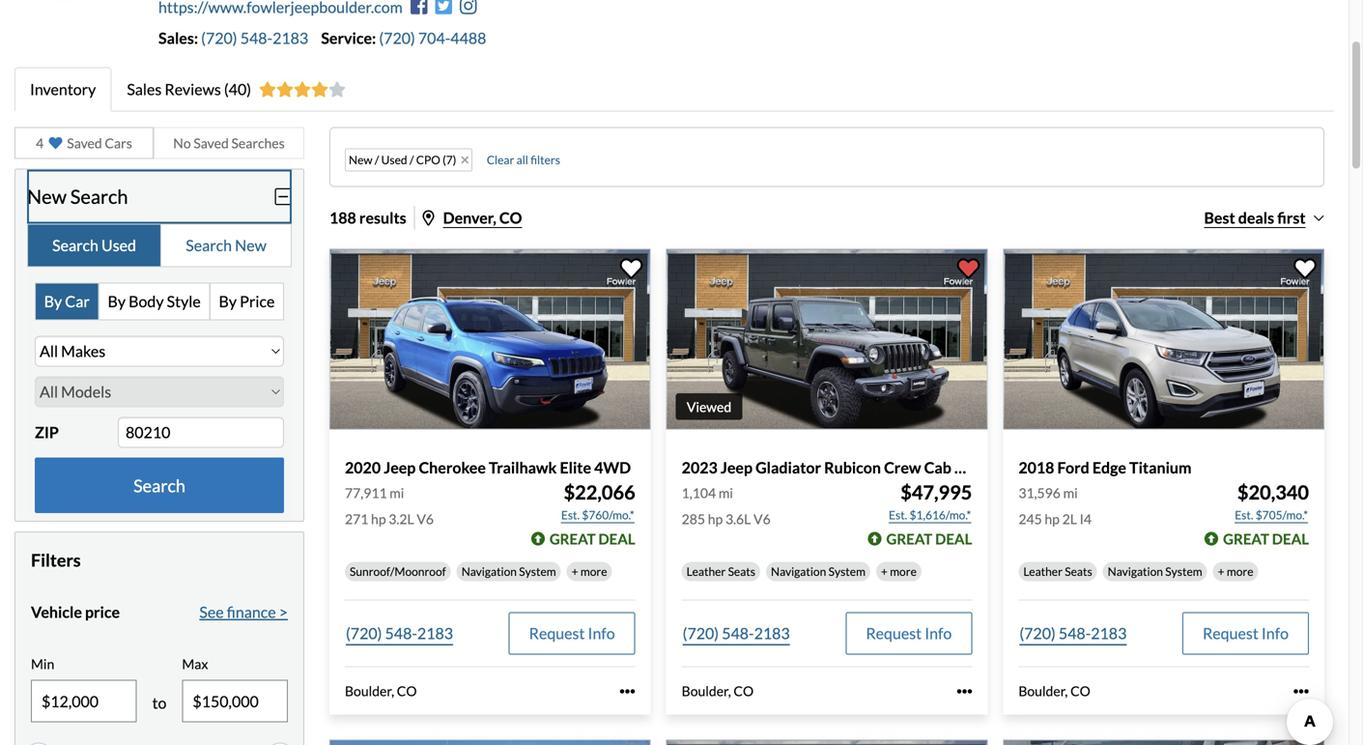 Task type: vqa. For each thing, say whether or not it's contained in the screenshot.
$22,580's 1.8L
no



Task type: locate. For each thing, give the bounding box(es) containing it.
v6 inside "1,104 mi 285 hp 3.6l v6"
[[754, 511, 771, 527]]

cpo
[[416, 153, 441, 167]]

0 horizontal spatial ellipsis h image
[[620, 684, 636, 699]]

navigation
[[462, 565, 517, 579], [771, 565, 827, 579], [1108, 565, 1164, 579]]

3 request info button from the left
[[1183, 612, 1310, 655]]

request info button
[[509, 612, 636, 655], [846, 612, 973, 655], [1183, 612, 1310, 655]]

more down est. $1,616/mo.* button
[[890, 565, 917, 579]]

1 info from the left
[[588, 624, 615, 643]]

search used
[[52, 236, 136, 255]]

great down est. $760/mo.* button
[[550, 530, 596, 548]]

search button
[[35, 458, 284, 513]]

clear
[[487, 153, 514, 167]]

(720)
[[201, 28, 237, 47], [379, 28, 415, 47], [346, 624, 382, 643], [683, 624, 719, 643], [1020, 624, 1056, 643]]

great deal down est. $705/mo.* button
[[1224, 530, 1310, 548]]

3 navigation system from the left
[[1108, 565, 1203, 579]]

0 horizontal spatial request
[[529, 624, 585, 643]]

seats for $20,340
[[1065, 565, 1093, 579]]

+ for $47,995
[[881, 565, 888, 579]]

search
[[70, 185, 128, 208], [52, 236, 99, 255], [186, 236, 232, 255], [133, 475, 185, 496]]

2 navigation from the left
[[771, 565, 827, 579]]

2183
[[273, 28, 309, 47], [417, 624, 453, 643], [754, 624, 790, 643], [1091, 624, 1127, 643]]

leather seats down 2l
[[1024, 565, 1093, 579]]

3 (720) 548-2183 from the left
[[1020, 624, 1127, 643]]

0 horizontal spatial v6
[[417, 511, 434, 527]]

2023
[[682, 458, 718, 477]]

2 horizontal spatial (720) 548-2183 button
[[1019, 612, 1128, 655]]

est. for $20,340
[[1235, 508, 1254, 522]]

(720) 548-2183
[[346, 624, 453, 643], [683, 624, 790, 643], [1020, 624, 1127, 643]]

star image
[[259, 82, 276, 97], [276, 82, 294, 97], [311, 82, 329, 97], [329, 82, 346, 97]]

0 horizontal spatial (720) 548-2183 button
[[345, 612, 454, 655]]

v6 right 3.6l
[[754, 511, 771, 527]]

(720) 548-2183 for $22,066
[[346, 624, 453, 643]]

1 boulder, co from the left
[[345, 683, 417, 699]]

1 (720) 548-2183 from the left
[[346, 624, 453, 643]]

mi down ford at the bottom right of page
[[1064, 485, 1078, 501]]

1 leather seats from the left
[[687, 565, 756, 579]]

co for $20,340
[[1071, 683, 1091, 699]]

1 horizontal spatial leather
[[1024, 565, 1063, 579]]

sales: (720) 548-2183
[[159, 28, 309, 47]]

3 star image from the left
[[311, 82, 329, 97]]

548-
[[240, 28, 273, 47], [385, 624, 417, 643], [722, 624, 754, 643], [1059, 624, 1091, 643]]

0 horizontal spatial boulder, co
[[345, 683, 417, 699]]

2 great deal from the left
[[887, 530, 973, 548]]

0 horizontal spatial great deal
[[550, 530, 636, 548]]

0 horizontal spatial system
[[519, 565, 556, 579]]

1 horizontal spatial jeep
[[721, 458, 753, 477]]

system for $20,340
[[1166, 565, 1203, 579]]

0 horizontal spatial est.
[[561, 508, 580, 522]]

2183 for $47,995
[[754, 624, 790, 643]]

+ more
[[572, 565, 607, 579], [881, 565, 917, 579], [1218, 565, 1254, 579]]

4
[[36, 135, 44, 151]]

search inside tab
[[52, 236, 99, 255]]

seats
[[728, 565, 756, 579], [1065, 565, 1093, 579]]

great deal for $47,995
[[887, 530, 973, 548]]

1 great deal from the left
[[550, 530, 636, 548]]

0 horizontal spatial saved
[[67, 135, 102, 151]]

new for new / used / cpo (7)
[[349, 153, 373, 167]]

by left "price"
[[219, 292, 237, 311]]

1 horizontal spatial great deal
[[887, 530, 973, 548]]

mi inside 77,911 mi 271 hp 3.2l v6
[[390, 485, 404, 501]]

1 system from the left
[[519, 565, 556, 579]]

2 request from the left
[[866, 624, 922, 643]]

0 horizontal spatial leather
[[687, 565, 726, 579]]

cherokee
[[419, 458, 486, 477]]

1 horizontal spatial used
[[381, 153, 407, 167]]

great deal for $20,340
[[1224, 530, 1310, 548]]

2 horizontal spatial mi
[[1064, 485, 1078, 501]]

deal down $1,616/mo.*
[[936, 530, 973, 548]]

0 horizontal spatial jeep
[[384, 458, 416, 477]]

$20,340 est. $705/mo.*
[[1235, 481, 1310, 522]]

3 request from the left
[[1203, 624, 1259, 643]]

mi
[[390, 485, 404, 501], [719, 485, 733, 501], [1064, 485, 1078, 501]]

viewed
[[687, 398, 732, 415]]

1 horizontal spatial (720) 548-2183 button
[[682, 612, 791, 655]]

1 more from the left
[[581, 565, 607, 579]]

1 saved from the left
[[67, 135, 102, 151]]

tab list containing inventory
[[14, 67, 1335, 112]]

2 hp from the left
[[708, 511, 723, 527]]

1 4wd from the left
[[595, 458, 631, 477]]

new up 188 results
[[349, 153, 373, 167]]

2 horizontal spatial new
[[349, 153, 373, 167]]

hp inside 31,596 mi 245 hp 2l i4
[[1045, 511, 1060, 527]]

2 vertical spatial tab list
[[35, 283, 284, 320]]

1 request from the left
[[529, 624, 585, 643]]

2 mi from the left
[[719, 485, 733, 501]]

by inside by price tab
[[219, 292, 237, 311]]

1,104
[[682, 485, 716, 501]]

1 horizontal spatial leather seats
[[1024, 565, 1093, 579]]

deal for $20,340
[[1273, 530, 1310, 548]]

jeep for $22,066
[[384, 458, 416, 477]]

2 system from the left
[[829, 565, 866, 579]]

3 more from the left
[[1227, 565, 1254, 579]]

2 jeep from the left
[[721, 458, 753, 477]]

(720) 548-2183 link
[[201, 28, 321, 47]]

0 horizontal spatial great
[[550, 530, 596, 548]]

mi inside "1,104 mi 285 hp 3.6l v6"
[[719, 485, 733, 501]]

2 request info button from the left
[[846, 612, 973, 655]]

great deal down est. $1,616/mo.* button
[[887, 530, 973, 548]]

new up by price
[[235, 236, 267, 255]]

by
[[44, 292, 62, 311], [108, 292, 126, 311], [219, 292, 237, 311]]

1 horizontal spatial more
[[890, 565, 917, 579]]

1 horizontal spatial boulder,
[[682, 683, 731, 699]]

2183 for $20,340
[[1091, 624, 1127, 643]]

2 horizontal spatial info
[[1262, 624, 1289, 643]]

1 horizontal spatial + more
[[881, 565, 917, 579]]

leather
[[687, 565, 726, 579], [1024, 565, 1063, 579]]

finance
[[227, 603, 276, 621]]

v6 right 3.2l
[[417, 511, 434, 527]]

1 horizontal spatial navigation
[[771, 565, 827, 579]]

2 more from the left
[[890, 565, 917, 579]]

2 horizontal spatial great
[[1224, 530, 1270, 548]]

search for search
[[133, 475, 185, 496]]

2 seats from the left
[[1065, 565, 1093, 579]]

leather seats down 3.6l
[[687, 565, 756, 579]]

(720) for $20,340
[[1020, 624, 1056, 643]]

3 by from the left
[[219, 292, 237, 311]]

3 great deal from the left
[[1224, 530, 1310, 548]]

boulder, co for $22,066
[[345, 683, 417, 699]]

0 vertical spatial used
[[381, 153, 407, 167]]

new search button
[[27, 170, 292, 224]]

2 boulder, co from the left
[[682, 683, 754, 699]]

2 horizontal spatial navigation system
[[1108, 565, 1203, 579]]

leather down 245
[[1024, 565, 1063, 579]]

2 horizontal spatial deal
[[1273, 530, 1310, 548]]

jeep right '2023'
[[721, 458, 753, 477]]

est. down $20,340
[[1235, 508, 1254, 522]]

1 navigation system from the left
[[462, 565, 556, 579]]

1 horizontal spatial deal
[[936, 530, 973, 548]]

2 est. from the left
[[889, 508, 908, 522]]

new for new search
[[27, 185, 67, 208]]

2 horizontal spatial request info
[[1203, 624, 1289, 643]]

0 horizontal spatial leather seats
[[687, 565, 756, 579]]

1 horizontal spatial est.
[[889, 508, 908, 522]]

great deal down est. $760/mo.* button
[[550, 530, 636, 548]]

1 horizontal spatial info
[[925, 624, 952, 643]]

0 vertical spatial tab list
[[14, 67, 1335, 112]]

new down 'heart' image
[[27, 185, 67, 208]]

2 great from the left
[[887, 530, 933, 548]]

search for search new
[[186, 236, 232, 255]]

searches
[[231, 135, 285, 151]]

0 horizontal spatial navigation system
[[462, 565, 556, 579]]

seats down i4
[[1065, 565, 1093, 579]]

hp inside "1,104 mi 285 hp 3.6l v6"
[[708, 511, 723, 527]]

leather down the 285
[[687, 565, 726, 579]]

0 horizontal spatial boulder,
[[345, 683, 394, 699]]

2 horizontal spatial more
[[1227, 565, 1254, 579]]

mi right 1,104 at the bottom of the page
[[719, 485, 733, 501]]

+
[[572, 565, 579, 579], [881, 565, 888, 579], [1218, 565, 1225, 579]]

clear all filters
[[487, 153, 560, 167]]

0 horizontal spatial mi
[[390, 485, 404, 501]]

2 horizontal spatial system
[[1166, 565, 1203, 579]]

1 great from the left
[[550, 530, 596, 548]]

4wd up $22,066
[[595, 458, 631, 477]]

by left body
[[108, 292, 126, 311]]

2 ellipsis h image from the left
[[957, 684, 973, 699]]

1 horizontal spatial ellipsis h image
[[957, 684, 973, 699]]

service: (720) 704-4488
[[321, 28, 487, 47]]

1 + more from the left
[[572, 565, 607, 579]]

search inside tab
[[186, 236, 232, 255]]

est. inside $20,340 est. $705/mo.*
[[1235, 508, 1254, 522]]

seats for $47,995
[[728, 565, 756, 579]]

3 navigation from the left
[[1108, 565, 1164, 579]]

boulder, for $22,066
[[345, 683, 394, 699]]

request info button for $47,995
[[846, 612, 973, 655]]

2 request info from the left
[[866, 624, 952, 643]]

2 deal from the left
[[936, 530, 973, 548]]

+ more for $20,340
[[1218, 565, 1254, 579]]

0 horizontal spatial /
[[375, 153, 379, 167]]

3 info from the left
[[1262, 624, 1289, 643]]

est. down $22,066
[[561, 508, 580, 522]]

jeep right 2020
[[384, 458, 416, 477]]

1 hp from the left
[[371, 511, 386, 527]]

3 est. from the left
[[1235, 508, 1254, 522]]

1 horizontal spatial 4wd
[[955, 458, 992, 477]]

mi up 3.2l
[[390, 485, 404, 501]]

3 (720) 548-2183 button from the left
[[1019, 612, 1128, 655]]

1 request info from the left
[[529, 624, 615, 643]]

0 horizontal spatial info
[[588, 624, 615, 643]]

deal down $705/mo.*
[[1273, 530, 1310, 548]]

2 leather seats from the left
[[1024, 565, 1093, 579]]

boulder, co for $47,995
[[682, 683, 754, 699]]

1 horizontal spatial /
[[410, 153, 414, 167]]

0 horizontal spatial used
[[101, 236, 136, 255]]

hp for $22,066
[[371, 511, 386, 527]]

1 horizontal spatial request
[[866, 624, 922, 643]]

great down est. $705/mo.* button
[[1224, 530, 1270, 548]]

search inside button
[[133, 475, 185, 496]]

ford
[[1058, 458, 1090, 477]]

2 info from the left
[[925, 624, 952, 643]]

1 vertical spatial tab list
[[27, 224, 292, 267]]

3 mi from the left
[[1064, 485, 1078, 501]]

v6 inside 77,911 mi 271 hp 3.2l v6
[[417, 511, 434, 527]]

0 horizontal spatial deal
[[599, 530, 636, 548]]

0 horizontal spatial (720) 548-2183
[[346, 624, 453, 643]]

price
[[240, 292, 275, 311]]

1 horizontal spatial system
[[829, 565, 866, 579]]

1 + from the left
[[572, 565, 579, 579]]

rubicon
[[825, 458, 881, 477]]

deal
[[599, 530, 636, 548], [936, 530, 973, 548], [1273, 530, 1310, 548]]

2 horizontal spatial boulder, co
[[1019, 683, 1091, 699]]

2183 for $22,066
[[417, 624, 453, 643]]

0 horizontal spatial navigation
[[462, 565, 517, 579]]

1 / from the left
[[375, 153, 379, 167]]

boulder, for $20,340
[[1019, 683, 1068, 699]]

2 horizontal spatial request
[[1203, 624, 1259, 643]]

great for $22,066
[[550, 530, 596, 548]]

2 v6 from the left
[[754, 511, 771, 527]]

2 leather from the left
[[1024, 565, 1063, 579]]

3 deal from the left
[[1273, 530, 1310, 548]]

edge
[[1093, 458, 1127, 477]]

3 + from the left
[[1218, 565, 1225, 579]]

request for $22,066
[[529, 624, 585, 643]]

2 horizontal spatial hp
[[1045, 511, 1060, 527]]

0 horizontal spatial more
[[581, 565, 607, 579]]

new inside dropdown button
[[27, 185, 67, 208]]

+ more down est. $760/mo.* button
[[572, 565, 607, 579]]

system for $47,995
[[829, 565, 866, 579]]

crystal black pearl 2020 honda cr-v hybrid touring awd suv / crossover all-wheel drive continuously variable transmission image
[[330, 740, 651, 745]]

2 + more from the left
[[881, 565, 917, 579]]

tab list
[[14, 67, 1335, 112], [27, 224, 292, 267], [35, 283, 284, 320]]

1 horizontal spatial by
[[108, 292, 126, 311]]

1 leather from the left
[[687, 565, 726, 579]]

2 horizontal spatial by
[[219, 292, 237, 311]]

ellipsis h image for $47,995
[[957, 684, 973, 699]]

est. left $1,616/mo.*
[[889, 508, 908, 522]]

1 horizontal spatial saved
[[194, 135, 229, 151]]

2 (720) 548-2183 from the left
[[683, 624, 790, 643]]

v6
[[417, 511, 434, 527], [754, 511, 771, 527]]

1 v6 from the left
[[417, 511, 434, 527]]

by body style tab
[[99, 284, 211, 319]]

3 + more from the left
[[1218, 565, 1254, 579]]

0 horizontal spatial request info
[[529, 624, 615, 643]]

great deal
[[550, 530, 636, 548], [887, 530, 973, 548], [1224, 530, 1310, 548]]

hp right the 285
[[708, 511, 723, 527]]

0 horizontal spatial +
[[572, 565, 579, 579]]

see finance > link
[[199, 601, 288, 624]]

245
[[1019, 511, 1043, 527]]

0 horizontal spatial request info button
[[509, 612, 636, 655]]

3 request info from the left
[[1203, 624, 1289, 643]]

1 horizontal spatial great
[[887, 530, 933, 548]]

2 horizontal spatial boulder,
[[1019, 683, 1068, 699]]

search down zip phone field
[[133, 475, 185, 496]]

(720) 548-2183 button for $22,066
[[345, 612, 454, 655]]

1 vertical spatial used
[[101, 236, 136, 255]]

1 horizontal spatial boulder, co
[[682, 683, 754, 699]]

1 horizontal spatial hp
[[708, 511, 723, 527]]

deal for $47,995
[[936, 530, 973, 548]]

navigation system
[[462, 565, 556, 579], [771, 565, 866, 579], [1108, 565, 1203, 579]]

1 deal from the left
[[599, 530, 636, 548]]

1 horizontal spatial seats
[[1065, 565, 1093, 579]]

deal down $760/mo.*
[[599, 530, 636, 548]]

system
[[519, 565, 556, 579], [829, 565, 866, 579], [1166, 565, 1203, 579]]

>
[[279, 603, 288, 621]]

new inside button
[[349, 153, 373, 167]]

2 horizontal spatial navigation
[[1108, 565, 1164, 579]]

clear all filters button
[[487, 153, 560, 167]]

est. for $22,066
[[561, 508, 580, 522]]

boulder,
[[345, 683, 394, 699], [682, 683, 731, 699], [1019, 683, 1068, 699]]

2 boulder, from the left
[[682, 683, 731, 699]]

hp inside 77,911 mi 271 hp 3.2l v6
[[371, 511, 386, 527]]

navigation system for $20,340
[[1108, 565, 1203, 579]]

(720) 548-2183 button
[[345, 612, 454, 655], [682, 612, 791, 655], [1019, 612, 1128, 655]]

hp
[[371, 511, 386, 527], [708, 511, 723, 527], [1045, 511, 1060, 527]]

1 by from the left
[[44, 292, 62, 311]]

search new tab
[[162, 225, 291, 266]]

2 horizontal spatial est.
[[1235, 508, 1254, 522]]

cab
[[925, 458, 952, 477]]

v6 for $22,066
[[417, 511, 434, 527]]

3 system from the left
[[1166, 565, 1203, 579]]

4wd right cab
[[955, 458, 992, 477]]

2 + from the left
[[881, 565, 888, 579]]

no saved searches
[[173, 135, 285, 151]]

est. inside '$22,066 est. $760/mo.*'
[[561, 508, 580, 522]]

by left car
[[44, 292, 62, 311]]

2 horizontal spatial great deal
[[1224, 530, 1310, 548]]

2 horizontal spatial + more
[[1218, 565, 1254, 579]]

used left the cpo
[[381, 153, 407, 167]]

1 horizontal spatial mi
[[719, 485, 733, 501]]

4wd
[[595, 458, 631, 477], [955, 458, 992, 477]]

0 horizontal spatial new
[[27, 185, 67, 208]]

hp right 271 at left bottom
[[371, 511, 386, 527]]

31,596
[[1019, 485, 1061, 501]]

1 ellipsis h image from the left
[[620, 684, 636, 699]]

request info
[[529, 624, 615, 643], [866, 624, 952, 643], [1203, 624, 1289, 643]]

used inside tab
[[101, 236, 136, 255]]

est. $705/mo.* button
[[1234, 506, 1310, 525]]

saved right 'heart' image
[[67, 135, 102, 151]]

1 est. from the left
[[561, 508, 580, 522]]

1 (720) 548-2183 button from the left
[[345, 612, 454, 655]]

1 horizontal spatial (720) 548-2183
[[683, 624, 790, 643]]

boulder, co for $20,340
[[1019, 683, 1091, 699]]

2 / from the left
[[410, 153, 414, 167]]

price
[[85, 603, 120, 621]]

results
[[359, 208, 407, 227]]

search down new search
[[52, 236, 99, 255]]

1 request info button from the left
[[509, 612, 636, 655]]

hp left 2l
[[1045, 511, 1060, 527]]

more down est. $760/mo.* button
[[581, 565, 607, 579]]

1 horizontal spatial v6
[[754, 511, 771, 527]]

system for $22,066
[[519, 565, 556, 579]]

2 horizontal spatial request info button
[[1183, 612, 1310, 655]]

cars
[[105, 135, 132, 151]]

great down est. $1,616/mo.* button
[[887, 530, 933, 548]]

vehicle
[[31, 603, 82, 621]]

body
[[129, 292, 164, 311]]

seats down 3.6l
[[728, 565, 756, 579]]

+ more down est. $705/mo.* button
[[1218, 565, 1254, 579]]

leather seats for $47,995
[[687, 565, 756, 579]]

star image
[[294, 82, 311, 97]]

3 boulder, co from the left
[[1019, 683, 1091, 699]]

est.
[[561, 508, 580, 522], [889, 508, 908, 522], [1235, 508, 1254, 522]]

search up the search used
[[70, 185, 128, 208]]

more down est. $705/mo.* button
[[1227, 565, 1254, 579]]

2 horizontal spatial +
[[1218, 565, 1225, 579]]

1 horizontal spatial request info button
[[846, 612, 973, 655]]

search up style
[[186, 236, 232, 255]]

by inside by car tab
[[44, 292, 62, 311]]

est. inside $47,995 est. $1,616/mo.*
[[889, 508, 908, 522]]

1 horizontal spatial +
[[881, 565, 888, 579]]

0 horizontal spatial seats
[[728, 565, 756, 579]]

+ more down est. $1,616/mo.* button
[[881, 565, 917, 579]]

ellipsis h image
[[620, 684, 636, 699], [957, 684, 973, 699]]

$705/mo.*
[[1256, 508, 1309, 522]]

1 horizontal spatial request info
[[866, 624, 952, 643]]

mi inside 31,596 mi 245 hp 2l i4
[[1064, 485, 1078, 501]]

1 horizontal spatial navigation system
[[771, 565, 866, 579]]

2 by from the left
[[108, 292, 126, 311]]

0 horizontal spatial 4wd
[[595, 458, 631, 477]]

2 navigation system from the left
[[771, 565, 866, 579]]

request for $47,995
[[866, 624, 922, 643]]

used up body
[[101, 236, 136, 255]]

inventory
[[30, 80, 96, 98]]

used inside button
[[381, 153, 407, 167]]

1 mi from the left
[[390, 485, 404, 501]]

1 jeep from the left
[[384, 458, 416, 477]]

1 horizontal spatial new
[[235, 236, 267, 255]]

info
[[588, 624, 615, 643], [925, 624, 952, 643], [1262, 624, 1289, 643]]

2 (720) 548-2183 button from the left
[[682, 612, 791, 655]]

Min text field
[[32, 681, 136, 722]]

leather seats for $20,340
[[1024, 565, 1093, 579]]

1 seats from the left
[[728, 565, 756, 579]]

0 vertical spatial new
[[349, 153, 373, 167]]

saved right no
[[194, 135, 229, 151]]

3 boulder, from the left
[[1019, 683, 1068, 699]]

0 horizontal spatial hp
[[371, 511, 386, 527]]

1 boulder, from the left
[[345, 683, 394, 699]]

+ more for $47,995
[[881, 565, 917, 579]]

est. $1,616/mo.* button
[[888, 506, 973, 525]]

1 vertical spatial new
[[27, 185, 67, 208]]

great for $20,340
[[1224, 530, 1270, 548]]

2 vertical spatial new
[[235, 236, 267, 255]]

jeep
[[384, 458, 416, 477], [721, 458, 753, 477]]

3 great from the left
[[1224, 530, 1270, 548]]

by inside by body style tab
[[108, 292, 126, 311]]

1 navigation from the left
[[462, 565, 517, 579]]

2 star image from the left
[[276, 82, 294, 97]]

ZIP telephone field
[[118, 417, 284, 448]]

gladiator
[[756, 458, 822, 477]]

0 horizontal spatial + more
[[572, 565, 607, 579]]

see
[[199, 603, 224, 621]]

3 hp from the left
[[1045, 511, 1060, 527]]

0 horizontal spatial by
[[44, 292, 62, 311]]

2 horizontal spatial (720) 548-2183
[[1020, 624, 1127, 643]]

$47,995 est. $1,616/mo.*
[[889, 481, 973, 522]]

hp for $47,995
[[708, 511, 723, 527]]



Task type: describe. For each thing, give the bounding box(es) containing it.
(720) 548-2183 for $20,340
[[1020, 624, 1127, 643]]

2023 jeep gladiator rubicon crew cab 4wd
[[682, 458, 992, 477]]

sales
[[127, 80, 162, 98]]

est. $760/mo.* button
[[560, 506, 636, 525]]

(7)
[[443, 153, 457, 167]]

$20,340
[[1238, 481, 1310, 504]]

$22,066 est. $760/mo.*
[[561, 481, 636, 522]]

white gold metallic 2018 ford edge titanium suv / crossover front-wheel drive 6-speed automatic image
[[1004, 249, 1325, 430]]

zip
[[35, 423, 59, 442]]

188
[[330, 208, 356, 227]]

request for $20,340
[[1203, 624, 1259, 643]]

filters
[[31, 550, 81, 571]]

(40)
[[224, 80, 251, 98]]

more for $47,995
[[890, 565, 917, 579]]

by for by price
[[219, 292, 237, 311]]

inventory tab
[[14, 67, 111, 112]]

navigation for $47,995
[[771, 565, 827, 579]]

new inside tab
[[235, 236, 267, 255]]

search inside dropdown button
[[70, 185, 128, 208]]

(720) 548-2183 button for $47,995
[[682, 612, 791, 655]]

ellipsis h image
[[1294, 684, 1310, 699]]

great for $47,995
[[887, 530, 933, 548]]

$1,616/mo.*
[[910, 508, 972, 522]]

info for $47,995
[[925, 624, 952, 643]]

denver, co button
[[423, 208, 522, 227]]

request info for $47,995
[[866, 624, 952, 643]]

2018
[[1019, 458, 1055, 477]]

max
[[182, 656, 208, 672]]

see finance >
[[199, 603, 288, 621]]

271
[[345, 511, 369, 527]]

denver,
[[443, 208, 497, 227]]

navigation system for $47,995
[[771, 565, 866, 579]]

instagram - fowler jeep of boulder image
[[460, 0, 477, 15]]

$22,066
[[564, 481, 636, 504]]

3.6l
[[726, 511, 751, 527]]

(720) 548-2183 button for $20,340
[[1019, 612, 1128, 655]]

2018 ford edge titanium
[[1019, 458, 1192, 477]]

548- for $47,995
[[722, 624, 754, 643]]

jeep for $47,995
[[721, 458, 753, 477]]

minus square image
[[275, 187, 292, 206]]

1,104 mi 285 hp 3.6l v6
[[682, 485, 771, 527]]

all
[[517, 153, 529, 167]]

new search
[[27, 185, 128, 208]]

search new
[[186, 236, 267, 255]]

2020
[[345, 458, 381, 477]]

+ more for $22,066
[[572, 565, 607, 579]]

leather for $20,340
[[1024, 565, 1063, 579]]

$760/mo.*
[[582, 508, 635, 522]]

(720) 704-4488 link
[[379, 28, 487, 47]]

2020 jeep cherokee trailhawk elite 4wd
[[345, 458, 631, 477]]

fowler jeep of boulder logo image
[[14, 0, 144, 33]]

by body style
[[108, 292, 201, 311]]

new / used / cpo (7)
[[349, 153, 457, 167]]

$47,995
[[901, 481, 973, 504]]

filters
[[531, 153, 560, 167]]

by for by body style
[[108, 292, 126, 311]]

search for search used
[[52, 236, 99, 255]]

facebook - fowler jeep of boulder image
[[411, 0, 428, 15]]

(720) for $22,066
[[346, 624, 382, 643]]

style
[[167, 292, 201, 311]]

548- for $20,340
[[1059, 624, 1091, 643]]

great deal for $22,066
[[550, 530, 636, 548]]

31,596 mi 245 hp 2l i4
[[1019, 485, 1092, 527]]

reviews
[[165, 80, 221, 98]]

navigation system for $22,066
[[462, 565, 556, 579]]

navigation for $22,066
[[462, 565, 517, 579]]

hp for $20,340
[[1045, 511, 1060, 527]]

by car
[[44, 292, 90, 311]]

548- for $22,066
[[385, 624, 417, 643]]

4 star image from the left
[[329, 82, 346, 97]]

4488
[[451, 28, 487, 47]]

more for $20,340
[[1227, 565, 1254, 579]]

crew
[[884, 458, 922, 477]]

sarge green clearcoat 2023 jeep gladiator rubicon crew cab 4wd pickup truck four-wheel drive 8-speed automatic image
[[667, 249, 988, 430]]

vehicle price
[[31, 603, 120, 621]]

oxford white 2021 ford f-150 lariat supercrew 4wd pickup truck four-wheel drive automatic image
[[1004, 740, 1325, 745]]

3.2l
[[389, 511, 414, 527]]

search used tab
[[28, 225, 162, 266]]

mi for $20,340
[[1064, 485, 1078, 501]]

sunroof/moonroof
[[350, 565, 446, 579]]

285
[[682, 511, 706, 527]]

map marker alt image
[[423, 210, 435, 226]]

info for $22,066
[[588, 624, 615, 643]]

request info for $22,066
[[529, 624, 615, 643]]

2 saved from the left
[[194, 135, 229, 151]]

188 results
[[330, 208, 407, 227]]

boulder, for $47,995
[[682, 683, 731, 699]]

info for $20,340
[[1262, 624, 1289, 643]]

i4
[[1080, 511, 1092, 527]]

2l
[[1063, 511, 1078, 527]]

(720) for $47,995
[[683, 624, 719, 643]]

77,911 mi 271 hp 3.2l v6
[[345, 485, 434, 527]]

denver, co
[[443, 208, 522, 227]]

Max text field
[[183, 681, 287, 722]]

by price tab
[[211, 284, 283, 319]]

ellipsis h image for $22,066
[[620, 684, 636, 699]]

sales reviews (40)
[[127, 80, 251, 98]]

by car tab
[[36, 284, 99, 319]]

deal for $22,066
[[599, 530, 636, 548]]

request info button for $22,066
[[509, 612, 636, 655]]

77,911
[[345, 485, 387, 501]]

twitter - fowler jeep of boulder image
[[435, 0, 452, 15]]

new / used / cpo (7) button
[[345, 148, 472, 171]]

+ for $20,340
[[1218, 565, 1225, 579]]

by for by car
[[44, 292, 62, 311]]

mi for $22,066
[[390, 485, 404, 501]]

+ for $22,066
[[572, 565, 579, 579]]

min
[[31, 656, 54, 672]]

co for $22,066
[[397, 683, 417, 699]]

2 4wd from the left
[[955, 458, 992, 477]]

tab list containing by car
[[35, 283, 284, 320]]

car
[[65, 292, 90, 311]]

elite
[[560, 458, 592, 477]]

mi for $47,995
[[719, 485, 733, 501]]

by price
[[219, 292, 275, 311]]

leather for $47,995
[[687, 565, 726, 579]]

tab list containing search used
[[27, 224, 292, 267]]

704-
[[418, 28, 451, 47]]

(720) 548-2183 for $47,995
[[683, 624, 790, 643]]

v6 for $47,995
[[754, 511, 771, 527]]

heart image
[[49, 136, 62, 150]]

service:
[[321, 28, 376, 47]]

onyx black 2020 gmc canyon sle crew cab 4wd pickup truck four-wheel drive 8-speed automatic image
[[667, 740, 988, 745]]

request info for $20,340
[[1203, 624, 1289, 643]]

co for $47,995
[[734, 683, 754, 699]]

times image
[[461, 154, 469, 166]]

hydro blue pearlcoat 2020 jeep cherokee trailhawk elite 4wd suv / crossover four-wheel drive 9-speed automatic image
[[330, 249, 651, 430]]

titanium
[[1130, 458, 1192, 477]]

est. for $47,995
[[889, 508, 908, 522]]

to
[[152, 694, 167, 713]]

no
[[173, 135, 191, 151]]

1 star image from the left
[[259, 82, 276, 97]]

trailhawk
[[489, 458, 557, 477]]

more for $22,066
[[581, 565, 607, 579]]

saved cars
[[67, 135, 132, 151]]

sales:
[[159, 28, 198, 47]]

navigation for $20,340
[[1108, 565, 1164, 579]]

request info button for $20,340
[[1183, 612, 1310, 655]]



